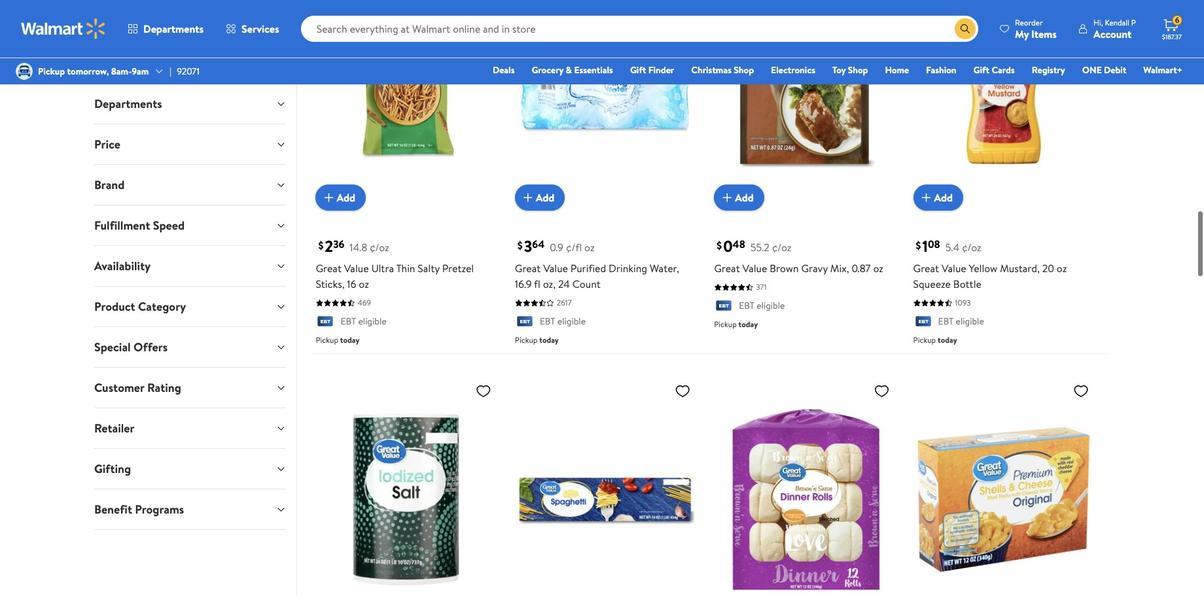 Task type: describe. For each thing, give the bounding box(es) containing it.
$ for 3
[[518, 228, 523, 242]]

finder
[[649, 63, 674, 77]]

retailer button
[[84, 408, 297, 448]]

product category button
[[84, 287, 297, 327]]

add for 0
[[735, 180, 754, 195]]

availability button
[[84, 246, 297, 286]]

one
[[1083, 63, 1102, 77]]

shop for toy shop
[[848, 63, 868, 77]]

christmas shop link
[[686, 63, 760, 77]]

ebt image for 2
[[316, 305, 335, 319]]

ebt image
[[714, 290, 734, 303]]

fashion
[[926, 63, 957, 77]]

walmart image
[[21, 18, 106, 39]]

add to favorites list, great value premium original shells & cheese, 12 oz shelf stable image
[[1074, 372, 1089, 389]]

ebt for 2
[[341, 305, 356, 318]]

debit
[[1104, 63, 1127, 77]]

add to favorites list, gv spaghetti 16oz image
[[675, 372, 691, 389]]

customer rating tab
[[84, 368, 297, 408]]

$ 3 64 0.9 ¢/fl oz great value purified drinking water, 16.9 fl oz, 24 count
[[515, 225, 679, 281]]

great value brown gravy mix, 0.87 oz image
[[714, 0, 895, 190]]

christmas
[[691, 63, 732, 77]]

benefit
[[94, 501, 132, 518]]

Search search field
[[301, 16, 979, 42]]

electronics link
[[765, 63, 822, 77]]

gifting
[[94, 461, 131, 477]]

add button for 1
[[914, 174, 964, 201]]

departments inside departments dropdown button
[[94, 96, 162, 112]]

08
[[928, 227, 941, 241]]

great inside $ 3 64 0.9 ¢/fl oz great value purified drinking water, 16.9 fl oz, 24 count
[[515, 251, 541, 265]]

$ 2 36 14.8 ¢/oz great value ultra thin salty pretzel sticks, 16 oz
[[316, 225, 474, 281]]

1093
[[955, 287, 971, 298]]

92071
[[177, 65, 200, 78]]

ebt image for 1
[[914, 305, 933, 319]]

add button for 0
[[714, 174, 764, 201]]

6 $187.37
[[1163, 15, 1182, 41]]

today for 3
[[540, 324, 559, 335]]

hi, kendall p account
[[1094, 17, 1136, 41]]

55.2
[[751, 230, 770, 244]]

$ for 0
[[717, 228, 722, 242]]

toy shop
[[833, 63, 868, 77]]

add to cart image for 3
[[520, 180, 536, 195]]

pickup today for 2
[[316, 324, 360, 335]]

kendall
[[1105, 17, 1130, 28]]

registry
[[1032, 63, 1066, 77]]

yellow
[[969, 251, 998, 265]]

1
[[923, 225, 928, 247]]

gift cards link
[[968, 63, 1021, 77]]

walmart+ link
[[1138, 63, 1189, 77]]

offers
[[134, 339, 168, 355]]

pickup for 3
[[515, 324, 538, 335]]

fulfillment speed button
[[84, 206, 297, 245]]

registry link
[[1026, 63, 1071, 77]]

cards
[[992, 63, 1015, 77]]

product
[[94, 299, 135, 315]]

today for 1
[[938, 324, 957, 335]]

customer rating
[[94, 380, 181, 396]]

¢/oz for 2
[[370, 230, 389, 244]]

ebt eligible for 0
[[739, 289, 785, 302]]

3
[[524, 225, 532, 247]]

add to favorites list, great value brown and serve white dinner rolls, 12 oz, 12 count image
[[874, 372, 890, 389]]

64
[[532, 227, 545, 241]]

reorder my items
[[1015, 17, 1057, 41]]

ebt eligible for 3
[[540, 305, 586, 318]]

gift for gift cards
[[974, 63, 990, 77]]

0.9
[[550, 230, 564, 244]]

¢/fl
[[566, 230, 582, 244]]

great value premium original shells & cheese, 12 oz shelf stable image
[[914, 367, 1095, 596]]

special offers tab
[[84, 327, 297, 367]]

add for 3
[[536, 180, 555, 195]]

$ for 2
[[318, 228, 324, 242]]

add for 1
[[935, 180, 953, 195]]

ebt image for 3
[[515, 305, 535, 319]]

gv spaghetti 16oz image
[[515, 367, 696, 596]]

great for 2
[[316, 251, 342, 265]]

ebt for 3
[[540, 305, 555, 318]]

oz inside $ 0 48 55.2 ¢/oz great value brown gravy mix, 0.87 oz
[[874, 251, 884, 265]]

$ for 1
[[916, 228, 921, 242]]

hi,
[[1094, 17, 1103, 28]]

rating
[[147, 380, 181, 396]]

eligible for 0
[[757, 289, 785, 302]]

benefit programs tab
[[84, 490, 297, 530]]

6
[[1175, 15, 1180, 26]]

search icon image
[[960, 24, 971, 34]]

pickup for 2
[[316, 324, 338, 335]]

20
[[1043, 251, 1055, 265]]

bottle
[[954, 267, 982, 281]]

my
[[1015, 27, 1029, 41]]

gift finder link
[[624, 63, 680, 77]]

departments tab
[[84, 84, 297, 124]]

pickup left tomorrow,
[[38, 65, 65, 78]]

&
[[566, 63, 572, 77]]

mustard,
[[1000, 251, 1040, 265]]

$ 0 48 55.2 ¢/oz great value brown gravy mix, 0.87 oz
[[714, 225, 884, 265]]

great value iodized salt, 26 oz image
[[316, 367, 497, 596]]

brand tab
[[84, 165, 297, 205]]

benefit programs button
[[84, 490, 297, 530]]

add to favorites list, great value iodized salt, 26 oz image
[[476, 372, 491, 389]]

account
[[1094, 27, 1132, 41]]

home
[[885, 63, 909, 77]]

ultra
[[371, 251, 394, 265]]

pickup for 1
[[914, 324, 936, 335]]

benefit programs
[[94, 501, 184, 518]]

brand button
[[84, 165, 297, 205]]

category
[[138, 299, 186, 315]]

water,
[[650, 251, 679, 265]]



Task type: locate. For each thing, give the bounding box(es) containing it.
great up sticks, in the left of the page
[[316, 251, 342, 265]]

fulfillment speed
[[94, 217, 185, 234]]

ebt image down sticks, in the left of the page
[[316, 305, 335, 319]]

one debit link
[[1077, 63, 1133, 77]]

3 add from the left
[[735, 180, 754, 195]]

departments button
[[117, 13, 215, 45]]

gift left cards
[[974, 63, 990, 77]]

1 vertical spatial departments
[[94, 96, 162, 112]]

grocery
[[532, 63, 564, 77]]

16
[[347, 267, 356, 281]]

departments down 8am-
[[94, 96, 162, 112]]

¢/oz inside $ 2 36 14.8 ¢/oz great value ultra thin salty pretzel sticks, 16 oz
[[370, 230, 389, 244]]

oz right 20
[[1057, 251, 1067, 265]]

add to cart image up 36
[[321, 180, 337, 195]]

ebt eligible down 371
[[739, 289, 785, 302]]

pickup down 16.9
[[515, 324, 538, 335]]

special offers button
[[84, 327, 297, 367]]

pickup down squeeze
[[914, 324, 936, 335]]

1 gift from the left
[[630, 63, 646, 77]]

add button
[[316, 174, 366, 201], [515, 174, 565, 201], [714, 174, 764, 201], [914, 174, 964, 201]]

availability
[[94, 258, 151, 274]]

fulfillment
[[94, 217, 150, 234]]

price button
[[84, 124, 297, 164]]

¢/oz right 5.4 on the top of the page
[[962, 230, 982, 244]]

add for 2
[[337, 180, 355, 195]]

oz inside $ 3 64 0.9 ¢/fl oz great value purified drinking water, 16.9 fl oz, 24 count
[[585, 230, 595, 244]]

fashion link
[[921, 63, 963, 77]]

ebt image down 16.9
[[515, 305, 535, 319]]

gift cards
[[974, 63, 1015, 77]]

¢/oz right "14.8"
[[370, 230, 389, 244]]

0 horizontal spatial ebt image
[[316, 305, 335, 319]]

shop right christmas
[[734, 63, 754, 77]]

$
[[318, 228, 324, 242], [518, 228, 523, 242], [717, 228, 722, 242], [916, 228, 921, 242]]

¢/oz up brown
[[772, 230, 792, 244]]

great for 1
[[914, 251, 939, 265]]

value up oz,
[[543, 251, 568, 265]]

|
[[170, 65, 172, 78]]

0 horizontal spatial add to cart image
[[321, 180, 337, 195]]

3 add to cart image from the left
[[919, 180, 935, 195]]

¢/oz
[[370, 230, 389, 244], [772, 230, 792, 244], [962, 230, 982, 244]]

add up 48
[[735, 180, 754, 195]]

toy
[[833, 63, 846, 77]]

shop right the toy
[[848, 63, 868, 77]]

pickup tomorrow, 8am-9am
[[38, 65, 149, 78]]

$ inside $ 3 64 0.9 ¢/fl oz great value purified drinking water, 16.9 fl oz, 24 count
[[518, 228, 523, 242]]

add up 64
[[536, 180, 555, 195]]

speed
[[153, 217, 185, 234]]

departments up |
[[143, 22, 204, 36]]

$ left 1
[[916, 228, 921, 242]]

today down 469
[[340, 324, 360, 335]]

pickup today down 2617
[[515, 324, 559, 335]]

2 ¢/oz from the left
[[772, 230, 792, 244]]

1 add to cart image from the left
[[321, 180, 337, 195]]

Walmart Site-Wide search field
[[301, 16, 979, 42]]

 image
[[16, 63, 33, 80]]

1 horizontal spatial gift
[[974, 63, 990, 77]]

add up 36
[[337, 180, 355, 195]]

items
[[1032, 27, 1057, 41]]

add up 08
[[935, 180, 953, 195]]

add to cart image
[[321, 180, 337, 195], [520, 180, 536, 195], [919, 180, 935, 195]]

pickup today down the 1093
[[914, 324, 957, 335]]

gift left finder at the right
[[630, 63, 646, 77]]

4 $ from the left
[[916, 228, 921, 242]]

special
[[94, 339, 131, 355]]

grocery & essentials
[[532, 63, 613, 77]]

2 horizontal spatial ¢/oz
[[962, 230, 982, 244]]

special offers
[[94, 339, 168, 355]]

tomorrow,
[[67, 65, 109, 78]]

purified
[[571, 251, 606, 265]]

14.8
[[350, 230, 367, 244]]

ebt right ebt image
[[739, 289, 755, 302]]

oz right 16
[[359, 267, 369, 281]]

3 ¢/oz from the left
[[962, 230, 982, 244]]

ebt image
[[316, 305, 335, 319], [515, 305, 535, 319], [914, 305, 933, 319]]

oz inside $ 1 08 5.4 ¢/oz great value yellow mustard, 20 oz squeeze bottle
[[1057, 251, 1067, 265]]

2 value from the left
[[543, 251, 568, 265]]

2 ebt image from the left
[[515, 305, 535, 319]]

great inside $ 0 48 55.2 ¢/oz great value brown gravy mix, 0.87 oz
[[714, 251, 740, 265]]

add to cart image for 2
[[321, 180, 337, 195]]

1 ¢/oz from the left
[[370, 230, 389, 244]]

add
[[337, 180, 355, 195], [536, 180, 555, 195], [735, 180, 754, 195], [935, 180, 953, 195]]

3 add button from the left
[[714, 174, 764, 201]]

pickup today for 0
[[714, 308, 758, 319]]

pickup today down 469
[[316, 324, 360, 335]]

add to cart image
[[720, 180, 735, 195]]

$187.37
[[1163, 32, 1182, 41]]

great down 0
[[714, 251, 740, 265]]

$ left 2
[[318, 228, 324, 242]]

toy shop link
[[827, 63, 874, 77]]

1 horizontal spatial shop
[[848, 63, 868, 77]]

value inside $ 0 48 55.2 ¢/oz great value brown gravy mix, 0.87 oz
[[743, 251, 767, 265]]

0 horizontal spatial ¢/oz
[[370, 230, 389, 244]]

0 horizontal spatial shop
[[734, 63, 754, 77]]

pickup today for 3
[[515, 324, 559, 335]]

ebt down 16
[[341, 305, 356, 318]]

24
[[558, 267, 570, 281]]

2 horizontal spatial ebt image
[[914, 305, 933, 319]]

ebt down squeeze
[[938, 305, 954, 318]]

pickup today for 1
[[914, 324, 957, 335]]

2617
[[557, 287, 572, 298]]

fulfillment speed tab
[[84, 206, 297, 245]]

1 great from the left
[[316, 251, 342, 265]]

3 $ from the left
[[717, 228, 722, 242]]

eligible for 1
[[956, 305, 984, 318]]

fl
[[534, 267, 541, 281]]

deals
[[493, 63, 515, 77]]

brown
[[770, 251, 799, 265]]

2 $ from the left
[[518, 228, 523, 242]]

1 $ from the left
[[318, 228, 324, 242]]

eligible down 2617
[[558, 305, 586, 318]]

great value purified drinking water, 16.9 fl oz, 24 count image
[[515, 0, 696, 190]]

drinking
[[609, 251, 648, 265]]

1 horizontal spatial ebt image
[[515, 305, 535, 319]]

oz right ¢/fl
[[585, 230, 595, 244]]

1 add from the left
[[337, 180, 355, 195]]

product category
[[94, 299, 186, 315]]

value inside $ 1 08 5.4 ¢/oz great value yellow mustard, 20 oz squeeze bottle
[[942, 251, 967, 265]]

add to cart image up 08
[[919, 180, 935, 195]]

¢/oz for 1
[[962, 230, 982, 244]]

value inside $ 3 64 0.9 ¢/fl oz great value purified drinking water, 16.9 fl oz, 24 count
[[543, 251, 568, 265]]

services button
[[215, 13, 290, 45]]

2 shop from the left
[[848, 63, 868, 77]]

gift for gift finder
[[630, 63, 646, 77]]

ebt for 1
[[938, 305, 954, 318]]

| 92071
[[170, 65, 200, 78]]

eligible
[[757, 289, 785, 302], [358, 305, 387, 318], [558, 305, 586, 318], [956, 305, 984, 318]]

deals link
[[487, 63, 521, 77]]

great up squeeze
[[914, 251, 939, 265]]

great up 16.9
[[515, 251, 541, 265]]

ebt image down squeeze
[[914, 305, 933, 319]]

add button up 64
[[515, 174, 565, 201]]

4 value from the left
[[942, 251, 967, 265]]

brand
[[94, 177, 125, 193]]

pickup for 0
[[714, 308, 737, 319]]

4 add button from the left
[[914, 174, 964, 201]]

$ inside $ 0 48 55.2 ¢/oz great value brown gravy mix, 0.87 oz
[[717, 228, 722, 242]]

ebt for 0
[[739, 289, 755, 302]]

value inside $ 2 36 14.8 ¢/oz great value ultra thin salty pretzel sticks, 16 oz
[[344, 251, 369, 265]]

ebt eligible for 1
[[938, 305, 984, 318]]

1 add button from the left
[[316, 174, 366, 201]]

squeeze
[[914, 267, 951, 281]]

2 add from the left
[[536, 180, 555, 195]]

$ left 3
[[518, 228, 523, 242]]

36
[[333, 227, 345, 241]]

today for 2
[[340, 324, 360, 335]]

add to cart image for 1
[[919, 180, 935, 195]]

retailer tab
[[84, 408, 297, 448]]

value up bottle
[[942, 251, 967, 265]]

shop for christmas shop
[[734, 63, 754, 77]]

gift
[[630, 63, 646, 77], [974, 63, 990, 77]]

3 value from the left
[[743, 251, 767, 265]]

1 value from the left
[[344, 251, 369, 265]]

2 add to cart image from the left
[[520, 180, 536, 195]]

$ left 0
[[717, 228, 722, 242]]

$ inside $ 1 08 5.4 ¢/oz great value yellow mustard, 20 oz squeeze bottle
[[916, 228, 921, 242]]

2 great from the left
[[515, 251, 541, 265]]

departments
[[143, 22, 204, 36], [94, 96, 162, 112]]

walmart+
[[1144, 63, 1183, 77]]

pickup today
[[714, 308, 758, 319], [316, 324, 360, 335], [515, 324, 559, 335], [914, 324, 957, 335]]

retailer
[[94, 420, 135, 437]]

price
[[94, 136, 120, 153]]

4 add from the left
[[935, 180, 953, 195]]

3 ebt image from the left
[[914, 305, 933, 319]]

customer
[[94, 380, 144, 396]]

2 gift from the left
[[974, 63, 990, 77]]

count
[[573, 267, 601, 281]]

4 great from the left
[[914, 251, 939, 265]]

value up 16
[[344, 251, 369, 265]]

salty
[[418, 251, 440, 265]]

essentials
[[574, 63, 613, 77]]

add button up 08
[[914, 174, 964, 201]]

1 horizontal spatial ¢/oz
[[772, 230, 792, 244]]

gift finder
[[630, 63, 674, 77]]

programs
[[135, 501, 184, 518]]

ebt eligible down 469
[[341, 305, 387, 318]]

value up 371
[[743, 251, 767, 265]]

¢/oz inside $ 0 48 55.2 ¢/oz great value brown gravy mix, 0.87 oz
[[772, 230, 792, 244]]

¢/oz for 0
[[772, 230, 792, 244]]

$ inside $ 2 36 14.8 ¢/oz great value ultra thin salty pretzel sticks, 16 oz
[[318, 228, 324, 242]]

today down 371
[[739, 308, 758, 319]]

add button for 2
[[316, 174, 366, 201]]

2 horizontal spatial add to cart image
[[919, 180, 935, 195]]

today
[[739, 308, 758, 319], [340, 324, 360, 335], [540, 324, 559, 335], [938, 324, 957, 335]]

add button up 36
[[316, 174, 366, 201]]

pickup today down ebt image
[[714, 308, 758, 319]]

great value yellow mustard, 20 oz squeeze bottle image
[[914, 0, 1095, 190]]

$ 1 08 5.4 ¢/oz great value yellow mustard, 20 oz squeeze bottle
[[914, 225, 1067, 281]]

5.4
[[946, 230, 960, 244]]

eligible down 371
[[757, 289, 785, 302]]

great inside $ 1 08 5.4 ¢/oz great value yellow mustard, 20 oz squeeze bottle
[[914, 251, 939, 265]]

today for 0
[[739, 308, 758, 319]]

great value ultra thin salty pretzel sticks, 16 oz image
[[316, 0, 497, 190]]

value for 0
[[743, 251, 767, 265]]

ebt eligible down the 1093
[[938, 305, 984, 318]]

1 horizontal spatial add to cart image
[[520, 180, 536, 195]]

9am
[[132, 65, 149, 78]]

¢/oz inside $ 1 08 5.4 ¢/oz great value yellow mustard, 20 oz squeeze bottle
[[962, 230, 982, 244]]

0.87
[[852, 251, 871, 265]]

today down the 1093
[[938, 324, 957, 335]]

grocery & essentials link
[[526, 63, 619, 77]]

gifting button
[[84, 449, 297, 489]]

product category tab
[[84, 287, 297, 327]]

value for 1
[[942, 251, 967, 265]]

eligible down the 1093
[[956, 305, 984, 318]]

departments inside departments popup button
[[143, 22, 204, 36]]

add to cart image up 64
[[520, 180, 536, 195]]

ebt eligible for 2
[[341, 305, 387, 318]]

home link
[[879, 63, 915, 77]]

48
[[733, 227, 746, 241]]

eligible down 469
[[358, 305, 387, 318]]

0 vertical spatial departments
[[143, 22, 204, 36]]

gifting tab
[[84, 449, 297, 489]]

mix,
[[831, 251, 850, 265]]

0
[[723, 225, 733, 247]]

0 horizontal spatial gift
[[630, 63, 646, 77]]

one debit
[[1083, 63, 1127, 77]]

pickup
[[38, 65, 65, 78], [714, 308, 737, 319], [316, 324, 338, 335], [515, 324, 538, 335], [914, 324, 936, 335]]

pickup down ebt image
[[714, 308, 737, 319]]

3 great from the left
[[714, 251, 740, 265]]

thin
[[396, 251, 415, 265]]

value for 2
[[344, 251, 369, 265]]

oz right 0.87
[[874, 251, 884, 265]]

pretzel
[[442, 251, 474, 265]]

16.9
[[515, 267, 532, 281]]

eligible for 3
[[558, 305, 586, 318]]

availability tab
[[84, 246, 297, 286]]

add button up 48
[[714, 174, 764, 201]]

oz
[[585, 230, 595, 244], [874, 251, 884, 265], [1057, 251, 1067, 265], [359, 267, 369, 281]]

2 add button from the left
[[515, 174, 565, 201]]

customer rating button
[[84, 368, 297, 408]]

ebt eligible down 2617
[[540, 305, 586, 318]]

christmas shop
[[691, 63, 754, 77]]

eligible for 2
[[358, 305, 387, 318]]

1 ebt image from the left
[[316, 305, 335, 319]]

great inside $ 2 36 14.8 ¢/oz great value ultra thin salty pretzel sticks, 16 oz
[[316, 251, 342, 265]]

ebt down oz,
[[540, 305, 555, 318]]

price tab
[[84, 124, 297, 164]]

1 shop from the left
[[734, 63, 754, 77]]

great for 0
[[714, 251, 740, 265]]

great value brown and serve white dinner rolls, 12 oz, 12 count image
[[714, 367, 895, 596]]

add button for 3
[[515, 174, 565, 201]]

pickup down sticks, in the left of the page
[[316, 324, 338, 335]]

oz inside $ 2 36 14.8 ¢/oz great value ultra thin salty pretzel sticks, 16 oz
[[359, 267, 369, 281]]

today down 2617
[[540, 324, 559, 335]]

great
[[316, 251, 342, 265], [515, 251, 541, 265], [714, 251, 740, 265], [914, 251, 939, 265]]



Task type: vqa. For each thing, say whether or not it's contained in the screenshot.
and
no



